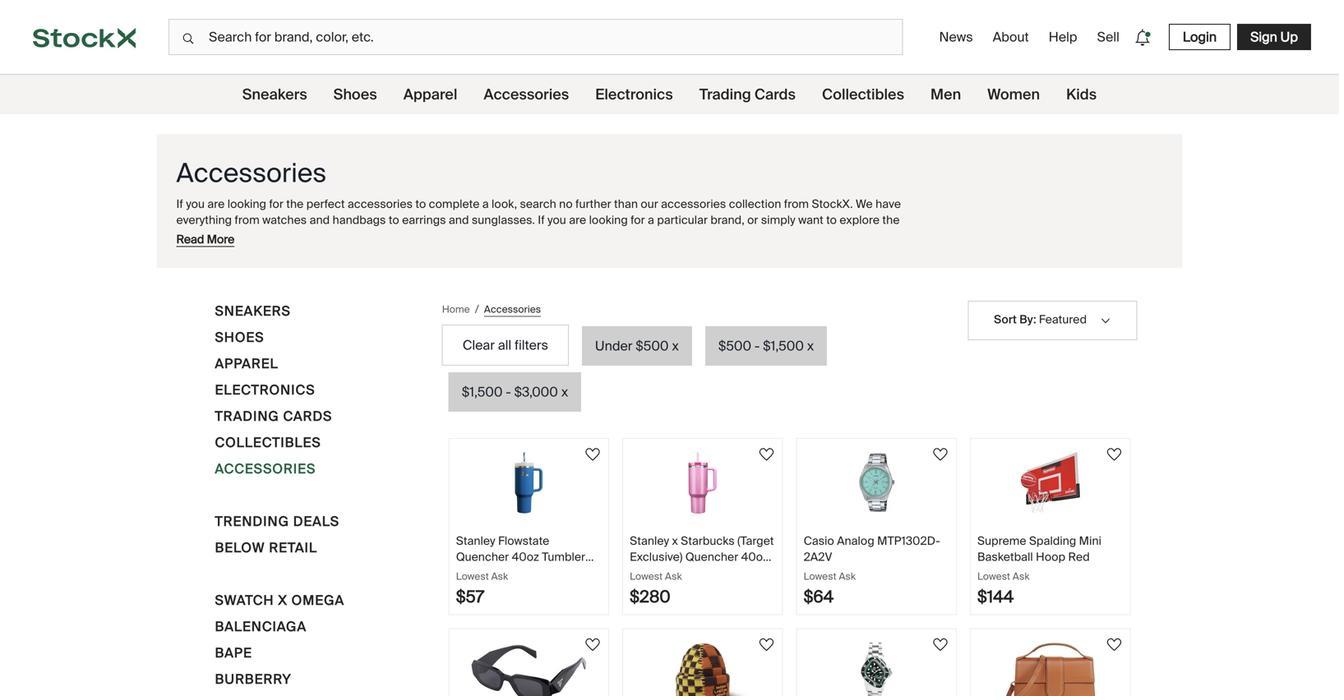 Task type: vqa. For each thing, say whether or not it's contained in the screenshot.


Task type: locate. For each thing, give the bounding box(es) containing it.
looking up the more
[[228, 197, 266, 212]]

0 vertical spatial cards
[[755, 85, 796, 104]]

flowstate
[[498, 534, 550, 549]]

collection up the simply
[[729, 197, 781, 212]]

quencher down starbucks
[[686, 549, 739, 565]]

with inside the accessories collection features watches from designer brands such as casio, gucci, bape, and swatch x omega. a watch can be a subtle accessory or a statement piece, and your budget will increase or decrease according to what you prefer. there are also plenty of options for materials, including stainless steel, titanium, ceramic, gold, carbon fiber, plastic, and wood. why stop at your wrist? add some flair to your head with the perfect cap or beanie. the accessories collection  features caps from brands such as supreme, chrome hearts, new era, balenciaga, bape, and palm angels. these caps are constructed from materials such as leather, polyester, cotton, rubber, lycra, nylon, and buckram. for those who are taking work on the go, or just want a functional piece to complete their outfit, the collection also features shoulder bags and handbags. these are available from designer brands such as prada, gucci, louis vuitton, and dior. the bags are built from materials such as mesh, leather, nylon, canvas, and vegan leather. find out more about
[[268, 371, 289, 386]]

- left there
[[755, 338, 760, 355]]

sneakers link
[[242, 75, 307, 114]]

kids
[[1067, 85, 1097, 104]]

0 horizontal spatial 40oz
[[512, 549, 539, 565]]

of up some
[[880, 339, 890, 354]]

1 vertical spatial piece
[[632, 402, 661, 418]]

lowest up $144
[[978, 570, 1011, 583]]

collection up exact
[[527, 260, 580, 275]]

0 vertical spatial with
[[622, 291, 644, 307]]

stanley up arctic
[[456, 534, 496, 549]]

if up everything
[[176, 197, 183, 212]]

0 horizontal spatial also
[[820, 339, 842, 354]]

laarvee silver precision steel pea001-sgrn image
[[819, 643, 934, 696]]

ceramic,
[[474, 355, 520, 370]]

trusted inside if you are looking for the perfect accessories to complete a look, search no further than our accessories collection from stockx. we have everything from watches and handbags to earrings and sunglasses. if you are looking for a particular brand, or simply want to explore the highest quality options, you can choose from trusted names like balenciaga, chanel, nike, and off-white.
[[416, 228, 455, 243]]

prada symbole sunglasses black (spr17w_e1ab_f05s0_c_049) image
[[472, 643, 587, 696]]

caps up the on
[[455, 386, 481, 402]]

our inside if you are looking for the perfect accessories to complete a look, search no further than our accessories collection from stockx. we have everything from watches and handbags to earrings and sunglasses. if you are looking for a particular brand, or simply want to explore the highest quality options, you can choose from trusted names like balenciaga, chanel, nike, and off-white.
[[641, 197, 658, 212]]

handbags
[[333, 212, 386, 228]]

and up the those
[[325, 386, 345, 402]]

1 horizontal spatial our
[[547, 291, 564, 307]]

follow image
[[931, 445, 951, 465], [757, 635, 777, 655]]

leather, up their
[[696, 386, 735, 402]]

can up plenty at right
[[848, 323, 868, 338]]

40oz down "flowstate"
[[512, 549, 539, 565]]

of inside the accessories collection features watches from designer brands such as casio, gucci, bape, and swatch x omega. a watch can be a subtle accessory or a statement piece, and your budget will increase or decrease according to what you prefer. there are also plenty of options for materials, including stainless steel, titanium, ceramic, gold, carbon fiber, plastic, and wood. why stop at your wrist? add some flair to your head with the perfect cap or beanie. the accessories collection  features caps from brands such as supreme, chrome hearts, new era, balenciaga, bape, and palm angels. these caps are constructed from materials such as leather, polyester, cotton, rubber, lycra, nylon, and buckram. for those who are taking work on the go, or just want a functional piece to complete their outfit, the collection also features shoulder bags and handbags. these are available from designer brands such as prada, gucci, louis vuitton, and dior. the bags are built from materials such as mesh, leather, nylon, canvas, and vegan leather. find out more about
[[880, 339, 890, 354]]

1 vertical spatial also
[[866, 402, 889, 418]]

cotton,
[[792, 386, 829, 402]]

gucci,
[[614, 323, 648, 338], [687, 418, 722, 433]]

materials down trading cards "button"
[[250, 434, 299, 449]]

3 lowest from the left
[[804, 570, 837, 583]]

0 horizontal spatial $500
[[636, 338, 669, 355]]

or inside if you are looking for the perfect accessories to complete a look, search no further than our accessories collection from stockx. we have everything from watches and handbags to earrings and sunglasses. if you are looking for a particular brand, or simply want to explore the highest quality options, you can choose from trusted names like balenciaga, chanel, nike, and off-white.
[[748, 212, 758, 228]]

is left the why
[[472, 260, 481, 275]]

leather,
[[696, 386, 735, 402], [382, 434, 421, 449]]

1 40oz from the left
[[512, 549, 539, 565]]

watches inside if you are looking for the perfect accessories to complete a look, search no further than our accessories collection from stockx. we have everything from watches and handbags to earrings and sunglasses. if you are looking for a particular brand, or simply want to explore the highest quality options, you can choose from trusted names like balenciaga, chanel, nike, and off-white.
[[262, 212, 307, 228]]

0 horizontal spatial apparel
[[215, 355, 278, 372]]

titanium,
[[425, 355, 472, 370]]

as
[[562, 323, 575, 338], [751, 371, 763, 386], [680, 386, 693, 402], [635, 418, 648, 433], [331, 434, 343, 449]]

the up "subtle"
[[176, 323, 196, 338]]

0 vertical spatial materials
[[599, 386, 649, 402]]

if you are looking for the perfect accessories to complete a look, search no further than our accessories collection from stockx. we have everything from watches and handbags to earrings and sunglasses. if you are looking for a particular brand, or simply want to explore the highest quality options, you can choose from trusted names like balenciaga, chanel, nike, and off-white.
[[176, 197, 901, 243]]

tumbler inside stanley flowstate quencher 40oz tumbler arctic twist
[[542, 549, 586, 565]]

0 horizontal spatial these
[[384, 418, 417, 433]]

0 vertical spatial if
[[176, 197, 183, 212]]

4 lowest from the left
[[978, 570, 1011, 583]]

for
[[269, 197, 284, 212], [631, 212, 645, 228], [219, 355, 234, 370]]

0 vertical spatial our
[[641, 197, 658, 212]]

to up earrings on the top left of page
[[416, 197, 426, 212]]

want inside the accessories collection features watches from designer brands such as casio, gucci, bape, and swatch x omega. a watch can be a subtle accessory or a statement piece, and your budget will increase or decrease according to what you prefer. there are also plenty of options for materials, including stainless steel, titanium, ceramic, gold, carbon fiber, plastic, and wood. why stop at your wrist? add some flair to your head with the perfect cap or beanie. the accessories collection  features caps from brands such as supreme, chrome hearts, new era, balenciaga, bape, and palm angels. these caps are constructed from materials such as leather, polyester, cotton, rubber, lycra, nylon, and buckram. for those who are taking work on the go, or just want a functional piece to complete their outfit, the collection also features shoulder bags and handbags. these are available from designer brands such as prada, gucci, louis vuitton, and dior. the bags are built from materials such as mesh, leather, nylon, canvas, and vegan leather. find out more about
[[539, 402, 564, 418]]

shoes left the "apparel" link
[[334, 85, 377, 104]]

era,
[[203, 386, 223, 402]]

$500 - $1,500 x
[[719, 338, 814, 355]]

sort by : featured
[[994, 312, 1087, 327]]

features up built
[[176, 418, 220, 433]]

brands
[[242, 291, 279, 307], [494, 323, 531, 338], [682, 371, 719, 386], [567, 418, 604, 433]]

can inside the accessories collection features watches from designer brands such as casio, gucci, bape, and swatch x omega. a watch can be a subtle accessory or a statement piece, and your budget will increase or decrease according to what you prefer. there are also plenty of options for materials, including stainless steel, titanium, ceramic, gold, carbon fiber, plastic, and wood. why stop at your wrist? add some flair to your head with the perfect cap or beanie. the accessories collection  features caps from brands such as supreme, chrome hearts, new era, balenciaga, bape, and palm angels. these caps are constructed from materials such as leather, polyester, cotton, rubber, lycra, nylon, and buckram. for those who are taking work on the go, or just want a functional piece to complete their outfit, the collection also features shoulder bags and handbags. these are available from designer brands such as prada, gucci, louis vuitton, and dior. the bags are built from materials such as mesh, leather, nylon, canvas, and vegan leather. find out more about
[[848, 323, 868, 338]]

electronics inside "product category switcher" element
[[596, 85, 673, 104]]

1 horizontal spatial complete
[[429, 197, 480, 212]]

0 vertical spatial complete
[[429, 197, 480, 212]]

stanley inside stanley x starbucks (target exclusive) quencher 40oz tumbler winter pink (2024)
[[630, 534, 669, 549]]

women link
[[988, 75, 1040, 114]]

1 vertical spatial tumbler
[[630, 565, 673, 581]]

1 vertical spatial trusted
[[326, 291, 364, 307]]

the right dior.
[[849, 418, 869, 433]]

winter
[[676, 565, 711, 581]]

stanley
[[456, 534, 496, 549], [630, 534, 669, 549]]

/
[[475, 302, 479, 317]]

complete up earrings on the top left of page
[[429, 197, 480, 212]]

balenciaga, down search
[[517, 228, 580, 243]]

casio analog mtp1302d-2a2v image
[[819, 452, 934, 514]]

1 horizontal spatial $500
[[719, 338, 752, 355]]

lowest ask $57
[[456, 570, 508, 608]]

piece,
[[350, 339, 383, 354]]

such
[[534, 323, 559, 338], [722, 371, 748, 386], [652, 386, 678, 402], [607, 418, 632, 433], [302, 434, 328, 449]]

collectibles inside "product category switcher" element
[[822, 85, 905, 104]]

if down search
[[538, 212, 545, 228]]

explore down exact
[[504, 291, 544, 307]]

0 horizontal spatial bags
[[273, 418, 299, 433]]

what
[[680, 339, 705, 354]]

1 horizontal spatial bape,
[[650, 323, 681, 338]]

accessories up accessory
[[199, 323, 264, 338]]

caps down plastic,
[[625, 371, 652, 386]]

mini
[[1079, 534, 1102, 549]]

pink
[[714, 565, 736, 581]]

sign up
[[1251, 28, 1298, 46]]

these up "work"
[[420, 386, 453, 402]]

louis
[[724, 418, 753, 433]]

can down "find"
[[482, 291, 501, 307]]

2 horizontal spatial complete
[[678, 402, 728, 418]]

x inside stanley x starbucks (target exclusive) quencher 40oz tumbler winter pink (2024)
[[672, 534, 678, 549]]

1 vertical spatial features
[[579, 371, 623, 386]]

0 vertical spatial leather,
[[696, 386, 735, 402]]

1 horizontal spatial trading
[[700, 85, 751, 104]]

1 stanley from the left
[[456, 534, 496, 549]]

0 horizontal spatial if
[[176, 197, 183, 212]]

accessories down ceramic,
[[455, 371, 521, 386]]

these down taking on the left bottom of the page
[[384, 418, 417, 433]]

0 horizontal spatial designer
[[444, 323, 491, 338]]

0 horizontal spatial trading cards
[[215, 408, 332, 425]]

shoes inside "product category switcher" element
[[334, 85, 377, 104]]

about
[[993, 28, 1029, 46]]

can down handbags
[[324, 228, 343, 243]]

swatch up balenciaga
[[215, 592, 274, 609]]

you inside the accessories collection features watches from designer brands such as casio, gucci, bape, and swatch x omega. a watch can be a subtle accessory or a statement piece, and your budget will increase or decrease according to what you prefer. there are also plenty of options for materials, including stainless steel, titanium, ceramic, gold, carbon fiber, plastic, and wood. why stop at your wrist? add some flair to your head with the perfect cap or beanie. the accessories collection  features caps from brands such as supreme, chrome hearts, new era, balenciaga, bape, and palm angels. these caps are constructed from materials such as leather, polyester, cotton, rubber, lycra, nylon, and buckram. for those who are taking work on the go, or just want a functional piece to complete their outfit, the collection also features shoulder bags and handbags. these are available from designer brands such as prada, gucci, louis vuitton, and dior. the bags are built from materials such as mesh, leather, nylon, canvas, and vegan leather. find out more about
[[708, 339, 727, 354]]

ask
[[491, 570, 508, 583], [665, 570, 682, 583], [839, 570, 856, 583], [1013, 570, 1030, 583]]

0 horizontal spatial $1,500
[[462, 384, 503, 401]]

accessories up particular
[[661, 197, 726, 212]]

lowest up $57
[[456, 570, 489, 583]]

accessory,
[[379, 260, 436, 275]]

0 vertical spatial collectibles
[[822, 85, 905, 104]]

complete inside the accessories collection features watches from designer brands such as casio, gucci, bape, and swatch x omega. a watch can be a subtle accessory or a statement piece, and your budget will increase or decrease according to what you prefer. there are also plenty of options for materials, including stainless steel, titanium, ceramic, gold, carbon fiber, plastic, and wood. why stop at your wrist? add some flair to your head with the perfect cap or beanie. the accessories collection  features caps from brands such as supreme, chrome hearts, new era, balenciaga, bape, and palm angels. these caps are constructed from materials such as leather, polyester, cotton, rubber, lycra, nylon, and buckram. for those who are taking work on the go, or just want a functional piece to complete their outfit, the collection also features shoulder bags and handbags. these are available from designer brands such as prada, gucci, louis vuitton, and dior. the bags are built from materials such as mesh, leather, nylon, canvas, and vegan leather. find out more about
[[678, 402, 728, 418]]

and up "steel," on the bottom left of page
[[385, 339, 406, 354]]

2 stanley from the left
[[630, 534, 669, 549]]

and
[[310, 212, 330, 228], [449, 212, 469, 228], [656, 228, 676, 243], [684, 323, 704, 338], [385, 339, 406, 354], [662, 355, 683, 370], [325, 386, 345, 402], [210, 402, 231, 418], [302, 418, 322, 433], [799, 418, 819, 433], [501, 434, 521, 449], [752, 434, 773, 449], [802, 434, 822, 449]]

mesh,
[[346, 434, 379, 449]]

1 vertical spatial quality
[[204, 291, 239, 307]]

offers
[[582, 260, 613, 275]]

need.
[[718, 260, 749, 275]]

0 vertical spatial piece
[[636, 276, 665, 291]]

you down no
[[548, 212, 566, 228]]

0 horizontal spatial trading
[[215, 408, 279, 425]]

functional
[[576, 402, 629, 418]]

leather.
[[559, 434, 598, 449]]

0 horizontal spatial follow image
[[757, 635, 777, 655]]

stanley inside stanley flowstate quencher 40oz tumbler arctic twist
[[456, 534, 496, 549]]

1 vertical spatial bape,
[[292, 386, 322, 402]]

3 ask from the left
[[839, 570, 856, 583]]

1 quencher from the left
[[456, 549, 509, 565]]

red
[[1069, 549, 1090, 565]]

stockx
[[831, 276, 869, 291]]

0 vertical spatial sneakers
[[242, 85, 307, 104]]

2 vertical spatial features
[[176, 418, 220, 433]]

collection inside if you are looking for the perfect accessories to complete a look, search no further than our accessories collection from stockx. we have everything from watches and handbags to earrings and sunglasses. if you are looking for a particular brand, or simply want to explore the highest quality options, you can choose from trusted names like balenciaga, chanel, nike, and off-white.
[[729, 197, 781, 212]]

quencher inside stanley flowstate quencher 40oz tumbler arctic twist
[[456, 549, 509, 565]]

our right the why
[[507, 260, 524, 275]]

to down stockx.
[[826, 212, 837, 228]]

or up 'gold,'
[[543, 339, 554, 354]]

from down shoulder on the bottom of page
[[222, 434, 247, 449]]

quencher up arctic
[[456, 549, 509, 565]]

1 horizontal spatial electronics
[[596, 85, 673, 104]]

casio analog mtp1302d- 2a2v lowest ask $64
[[804, 534, 941, 608]]

men
[[931, 85, 961, 104]]

x up exclusive)
[[672, 534, 678, 549]]

a up materials,
[[284, 339, 290, 354]]

go,
[[484, 402, 500, 418]]

2 40oz from the left
[[741, 549, 769, 565]]

2 is from the left
[[472, 260, 481, 275]]

40oz
[[512, 549, 539, 565], [741, 549, 769, 565]]

if
[[176, 197, 183, 212], [538, 212, 545, 228]]

louis vuitton damier pop split beanie yellow/red image
[[645, 643, 761, 696]]

1 vertical spatial of
[[880, 339, 890, 354]]

0 horizontal spatial with
[[268, 371, 289, 386]]

make
[[825, 434, 854, 449]]

features up piece, at the left
[[322, 323, 366, 338]]

balenciaga, inside the accessories collection features watches from designer brands such as casio, gucci, bape, and swatch x omega. a watch can be a subtle accessory or a statement piece, and your budget will increase or decrease according to what you prefer. there are also plenty of options for materials, including stainless steel, titanium, ceramic, gold, carbon fiber, plastic, and wood. why stop at your wrist? add some flair to your head with the perfect cap or beanie. the accessories collection  features caps from brands such as supreme, chrome hearts, new era, balenciaga, bape, and palm angels. these caps are constructed from materials such as leather, polyester, cotton, rubber, lycra, nylon, and buckram. for those who are taking work on the go, or just want a functional piece to complete their outfit, the collection also features shoulder bags and handbags. these are available from designer brands such as prada, gucci, louis vuitton, and dior. the bags are built from materials such as mesh, leather, nylon, canvas, and vegan leather. find out more about
[[226, 386, 289, 402]]

0 horizontal spatial electronics
[[215, 382, 315, 399]]

stanley x starbucks (target exclusive) quencher 40oz tumbler winter pink (2024)
[[630, 534, 774, 581]]

2 vertical spatial for
[[219, 355, 234, 370]]

1 vertical spatial trading cards
[[215, 408, 332, 425]]

Search... search field
[[169, 19, 903, 55]]

0 horizontal spatial quencher
[[456, 549, 509, 565]]

features down fiber,
[[579, 371, 623, 386]]

arctic
[[456, 565, 487, 581]]

for up nike,
[[631, 212, 645, 228]]

trading inside "button"
[[215, 408, 279, 425]]

perfect inside if you are looking for the perfect accessories to complete a look, search no further than our accessories collection from stockx. we have everything from watches and handbags to earrings and sunglasses. if you are looking for a particular brand, or simply want to explore the highest quality options, you can choose from trusted names like balenciaga, chanel, nike, and off-white.
[[306, 197, 345, 212]]

prefer.
[[729, 339, 763, 354]]

accessories inside the accessories collection features watches from designer brands such as casio, gucci, bape, and swatch x omega. a watch can be a subtle accessory or a statement piece, and your budget will increase or decrease according to what you prefer. there are also plenty of options for materials, including stainless steel, titanium, ceramic, gold, carbon fiber, plastic, and wood. why stop at your wrist? add some flair to your head with the perfect cap or beanie. the accessories collection  features caps from brands such as supreme, chrome hearts, new era, balenciaga, bape, and palm angels. these caps are constructed from materials such as leather, polyester, cotton, rubber, lycra, nylon, and buckram. for those who are taking work on the go, or just want a functional piece to complete their outfit, the collection also features shoulder bags and handbags. these are available from designer brands such as prada, gucci, louis vuitton, and dior. the bags are built from materials such as mesh, leather, nylon, canvas, and vegan leather. find out more about
[[455, 371, 521, 386]]

$500 right under
[[636, 338, 669, 355]]

piece down anything at the top left of the page
[[636, 276, 665, 291]]

designer up vegan
[[517, 418, 564, 433]]

rubber,
[[832, 386, 869, 402]]

cards inside trading cards "button"
[[283, 408, 332, 425]]

exclusive)
[[630, 549, 683, 565]]

perfect up handbags
[[306, 197, 345, 212]]

2 vertical spatial our
[[547, 291, 564, 307]]

1 vertical spatial explore
[[504, 291, 544, 307]]

1 horizontal spatial trusted
[[416, 228, 455, 243]]

x inside the accessories collection features watches from designer brands such as casio, gucci, bape, and swatch x omega. a watch can be a subtle accessory or a statement piece, and your budget will increase or decrease according to what you prefer. there are also plenty of options for materials, including stainless steel, titanium, ceramic, gold, carbon fiber, plastic, and wood. why stop at your wrist? add some flair to your head with the perfect cap or beanie. the accessories collection  features caps from brands such as supreme, chrome hearts, new era, balenciaga, bape, and palm angels. these caps are constructed from materials such as leather, polyester, cotton, rubber, lycra, nylon, and buckram. for those who are taking work on the go, or just want a functional piece to complete their outfit, the collection also features shoulder bags and handbags. these are available from designer brands such as prada, gucci, louis vuitton, and dior. the bags are built from materials such as mesh, leather, nylon, canvas, and vegan leather. find out more about
[[749, 323, 755, 338]]

apparel inside "product category switcher" element
[[403, 85, 457, 104]]

0 vertical spatial tumbler
[[542, 549, 586, 565]]

jacquemus le grand bambino crossbody flap bag light brown image
[[993, 643, 1108, 696]]

subtle
[[176, 339, 209, 354]]

as up the more
[[635, 418, 648, 433]]

nylon, down available
[[424, 434, 455, 449]]

1 horizontal spatial will
[[475, 339, 492, 354]]

watches inside the accessories collection features watches from designer brands such as casio, gucci, bape, and swatch x omega. a watch can be a subtle accessory or a statement piece, and your budget will increase or decrease according to what you prefer. there are also plenty of options for materials, including stainless steel, titanium, ceramic, gold, carbon fiber, plastic, and wood. why stop at your wrist? add some flair to your head with the perfect cap or beanie. the accessories collection  features caps from brands such as supreme, chrome hearts, new era, balenciaga, bape, and palm angels. these caps are constructed from materials such as leather, polyester, cotton, rubber, lycra, nylon, and buckram. for those who are taking work on the go, or just want a functional piece to complete their outfit, the collection also features shoulder bags and handbags. these are available from designer brands such as prada, gucci, louis vuitton, and dior. the bags are built from materials such as mesh, leather, nylon, canvas, and vegan leather. find out more about
[[369, 323, 413, 338]]

nike
[[775, 434, 799, 449]]

0 vertical spatial explore
[[840, 212, 880, 228]]

1 vertical spatial will
[[475, 339, 492, 354]]

piece up prada,
[[632, 402, 661, 418]]

1 vertical spatial looking
[[589, 212, 628, 228]]

0 vertical spatial apparel
[[403, 85, 457, 104]]

constructed
[[504, 386, 569, 402]]

40oz inside stanley flowstate quencher 40oz tumbler arctic twist
[[512, 549, 539, 565]]

to
[[416, 197, 426, 212], [389, 212, 399, 228], [826, 212, 837, 228], [668, 276, 679, 291], [666, 339, 677, 354], [199, 371, 210, 386], [664, 402, 675, 418]]

1 horizontal spatial stanley
[[630, 534, 669, 549]]

0 horizontal spatial tumbler
[[542, 549, 586, 565]]

0 vertical spatial follow image
[[931, 445, 951, 465]]

1 horizontal spatial of
[[880, 339, 890, 354]]

tumbler down "flowstate"
[[542, 549, 586, 565]]

0 vertical spatial balenciaga,
[[517, 228, 580, 243]]

0 vertical spatial will
[[351, 276, 368, 291]]

1 vertical spatial gucci,
[[687, 418, 722, 433]]

0 horizontal spatial watches
[[262, 212, 307, 228]]

$500
[[636, 338, 669, 355], [719, 338, 752, 355]]

ask down basketball
[[1013, 570, 1030, 583]]

supreme spalding mini basketball hoop red image
[[993, 452, 1108, 514]]

1 vertical spatial the
[[432, 371, 452, 386]]

your up supreme,
[[785, 355, 808, 370]]

mtp1302d-
[[877, 534, 941, 549]]

designer up budget
[[444, 323, 491, 338]]

0 vertical spatial gucci,
[[614, 323, 648, 338]]

vegan
[[524, 434, 557, 449]]

$3,000
[[514, 384, 558, 401]]

2 vertical spatial complete
[[678, 402, 728, 418]]

0 horizontal spatial collectibles
[[215, 434, 321, 451]]

swatch inside the accessories collection features watches from designer brands such as casio, gucci, bape, and swatch x omega. a watch can be a subtle accessory or a statement piece, and your budget will increase or decrease according to what you prefer. there are also plenty of options for materials, including stainless steel, titanium, ceramic, gold, carbon fiber, plastic, and wood. why stop at your wrist? add some flair to your head with the perfect cap or beanie. the accessories collection  features caps from brands such as supreme, chrome hearts, new era, balenciaga, bape, and palm angels. these caps are constructed from materials such as leather, polyester, cotton, rubber, lycra, nylon, and buckram. for those who are taking work on the go, or just want a functional piece to complete their outfit, the collection also features shoulder bags and handbags. these are available from designer brands such as prada, gucci, louis vuitton, and dior. the bags are built from materials such as mesh, leather, nylon, canvas, and vegan leather. find out more about
[[707, 323, 746, 338]]

stockx logo image
[[33, 28, 136, 48]]

like
[[497, 228, 515, 243]]

0 vertical spatial for
[[269, 197, 284, 212]]

analog
[[837, 534, 875, 549]]

round
[[682, 276, 713, 291]]

0 vertical spatial -
[[755, 338, 760, 355]]

nike,
[[626, 228, 653, 243]]

trading cards
[[700, 85, 796, 104], [215, 408, 332, 425]]

- for $3,000
[[506, 384, 511, 401]]

sneakers left shoes link
[[242, 85, 307, 104]]

0 horizontal spatial complete
[[237, 260, 287, 275]]

tumbler down exclusive)
[[630, 565, 673, 581]]

0 horizontal spatial the
[[176, 323, 196, 338]]

0 horizontal spatial out
[[627, 434, 644, 449]]

without
[[290, 260, 329, 275]]

supreme
[[978, 534, 1027, 549]]

a right be
[[887, 323, 893, 338]]

home
[[442, 303, 470, 316]]

under
[[595, 338, 633, 355]]

can inside if you are looking for the perfect accessories to complete a look, search no further than our accessories collection from stockx. we have everything from watches and handbags to earrings and sunglasses. if you are looking for a particular brand, or simply want to explore the highest quality options, you can choose from trusted names like balenciaga, chanel, nike, and off-white.
[[324, 228, 343, 243]]

1 vertical spatial cards
[[283, 408, 332, 425]]

1 vertical spatial out
[[627, 434, 644, 449]]

brands left that
[[242, 291, 279, 307]]

follow image
[[583, 445, 603, 465], [757, 445, 777, 465], [1105, 445, 1124, 465], [583, 635, 603, 655], [931, 635, 951, 655], [1105, 635, 1124, 655]]

$57
[[456, 587, 484, 608]]

bape, up "for"
[[292, 386, 322, 402]]

complete down options, on the left top of the page
[[237, 260, 287, 275]]

0 vertical spatial trading
[[700, 85, 751, 104]]

- for $1,500
[[755, 338, 760, 355]]

head
[[238, 371, 265, 386]]

our down 'complementary'
[[547, 291, 564, 307]]

0 horizontal spatial shoes
[[215, 329, 264, 346]]

quality inside no outfit is complete without the right accessory, which is why our collection offers anything you could need. regardless of the event you are attending or the weather you will encounter, you can find the exact complementary piece to round out your appearance. stockx carries high-quality brands that are trusted by customers, so you can explore our collection with confidence.
[[204, 291, 239, 307]]

piece inside the accessories collection features watches from designer brands such as casio, gucci, bape, and swatch x omega. a watch can be a subtle accessory or a statement piece, and your budget will increase or decrease according to what you prefer. there are also plenty of options for materials, including stainless steel, titanium, ceramic, gold, carbon fiber, plastic, and wood. why stop at your wrist? add some flair to your head with the perfect cap or beanie. the accessories collection  features caps from brands such as supreme, chrome hearts, new era, balenciaga, bape, and palm angels. these caps are constructed from materials such as leather, polyester, cotton, rubber, lycra, nylon, and buckram. for those who are taking work on the go, or just want a functional piece to complete their outfit, the collection also features shoulder bags and handbags. these are available from designer brands such as prada, gucci, louis vuitton, and dior. the bags are built from materials such as mesh, leather, nylon, canvas, and vegan leather. find out more about
[[632, 402, 661, 418]]

ask inside lowest ask $280
[[665, 570, 682, 583]]

apparel
[[403, 85, 457, 104], [215, 355, 278, 372]]

x
[[749, 323, 755, 338], [672, 338, 679, 355], [807, 338, 814, 355], [561, 384, 568, 401], [672, 534, 678, 549]]

0 horizontal spatial will
[[351, 276, 368, 291]]

explore inside no outfit is complete without the right accessory, which is why our collection offers anything you could need. regardless of the event you are attending or the weather you will encounter, you can find the exact complementary piece to round out your appearance. stockx carries high-quality brands that are trusted by customers, so you can explore our collection with confidence.
[[504, 291, 544, 307]]

2 lowest from the left
[[630, 570, 663, 583]]

2 ask from the left
[[665, 570, 682, 583]]

2 quencher from the left
[[686, 549, 739, 565]]

from
[[784, 197, 809, 212], [235, 212, 260, 228], [389, 228, 414, 243], [416, 323, 441, 338], [654, 371, 679, 386], [572, 386, 597, 402], [489, 418, 514, 433], [222, 434, 247, 449]]

accessories down exact
[[484, 303, 541, 316]]

1 vertical spatial caps
[[455, 386, 481, 402]]

perfect inside the accessories collection features watches from designer brands such as casio, gucci, bape, and swatch x omega. a watch can be a subtle accessory or a statement piece, and your budget will increase or decrease according to what you prefer. there are also plenty of options for materials, including stainless steel, titanium, ceramic, gold, carbon fiber, plastic, and wood. why stop at your wrist? add some flair to your head with the perfect cap or beanie. the accessories collection  features caps from brands such as supreme, chrome hearts, new era, balenciaga, bape, and palm angels. these caps are constructed from materials such as leather, polyester, cotton, rubber, lycra, nylon, and buckram. for those who are taking work on the go, or just want a functional piece to complete their outfit, the collection also features shoulder bags and handbags. these are available from designer brands such as prada, gucci, louis vuitton, and dior. the bags are built from materials such as mesh, leather, nylon, canvas, and vegan leather. find out more about
[[312, 371, 351, 386]]

0 vertical spatial out
[[716, 276, 733, 291]]

login button
[[1169, 24, 1231, 50]]

choose
[[346, 228, 386, 243]]

perfect down including
[[312, 371, 351, 386]]

1 horizontal spatial caps
[[625, 371, 652, 386]]

apparel down accessory
[[215, 355, 278, 372]]

0 horizontal spatial bape,
[[292, 386, 322, 402]]

notification unread icon image
[[1131, 26, 1154, 49]]

accessories inside home / accessories
[[484, 303, 541, 316]]

0 horizontal spatial -
[[506, 384, 511, 401]]

for up options, on the left top of the page
[[269, 197, 284, 212]]

1 horizontal spatial materials
[[599, 386, 649, 402]]

1 horizontal spatial accessories
[[348, 197, 413, 212]]

swatch up prefer.
[[707, 323, 746, 338]]

0 horizontal spatial accessories
[[199, 323, 264, 338]]

4 ask from the left
[[1013, 570, 1030, 583]]

with down anything at the top left of the page
[[622, 291, 644, 307]]

trading
[[700, 85, 751, 104], [215, 408, 279, 425]]

accessories inside the accessories collection features watches from designer brands such as casio, gucci, bape, and swatch x omega. a watch can be a subtle accessory or a statement piece, and your budget will increase or decrease according to what you prefer. there are also plenty of options for materials, including stainless steel, titanium, ceramic, gold, carbon fiber, plastic, and wood. why stop at your wrist? add some flair to your head with the perfect cap or beanie. the accessories collection  features caps from brands such as supreme, chrome hearts, new era, balenciaga, bape, and palm angels. these caps are constructed from materials such as leather, polyester, cotton, rubber, lycra, nylon, and buckram. for those who are taking work on the go, or just want a functional piece to complete their outfit, the collection also features shoulder bags and handbags. these are available from designer brands such as prada, gucci, louis vuitton, and dior. the bags are built from materials such as mesh, leather, nylon, canvas, and vegan leather. find out more about
[[199, 323, 264, 338]]

x right there
[[807, 338, 814, 355]]

2 $500 from the left
[[719, 338, 752, 355]]

$144
[[978, 587, 1014, 608]]

with
[[622, 291, 644, 307], [268, 371, 289, 386]]

x up prefer.
[[749, 323, 755, 338]]

1 ask from the left
[[491, 570, 508, 583]]

ask inside lowest ask $57
[[491, 570, 508, 583]]

electronics link
[[596, 75, 673, 114]]

a
[[803, 323, 811, 338]]

0 horizontal spatial for
[[219, 355, 234, 370]]

0 vertical spatial electronics
[[596, 85, 673, 104]]

1 lowest from the left
[[456, 570, 489, 583]]

40oz down (target
[[741, 549, 769, 565]]

the
[[286, 197, 304, 212], [883, 212, 900, 228], [332, 260, 349, 275], [828, 260, 846, 275], [264, 276, 281, 291], [497, 276, 514, 291], [292, 371, 309, 386], [464, 402, 481, 418], [791, 402, 809, 418]]

gucci, up according
[[614, 323, 648, 338]]



Task type: describe. For each thing, give the bounding box(es) containing it.
lowest inside 'supreme spalding mini basketball hoop red lowest ask $144'
[[978, 570, 1011, 583]]

as up decrease
[[562, 323, 575, 338]]

1 horizontal spatial follow image
[[931, 445, 951, 465]]

0 vertical spatial the
[[176, 323, 196, 338]]

by
[[367, 291, 379, 307]]

stockx.
[[812, 197, 853, 212]]

will inside no outfit is complete without the right accessory, which is why our collection offers anything you could need. regardless of the event you are attending or the weather you will encounter, you can find the exact complementary piece to round out your appearance. stockx carries high-quality brands that are trusted by customers, so you can explore our collection with confidence.
[[351, 276, 368, 291]]

brands inside no outfit is complete without the right accessory, which is why our collection offers anything you could need. regardless of the event you are attending or the weather you will encounter, you can find the exact complementary piece to round out your appearance. stockx carries high-quality brands that are trusted by customers, so you can explore our collection with confidence.
[[242, 291, 279, 307]]

particular
[[657, 212, 708, 228]]

exact
[[517, 276, 546, 291]]

stanley flowstate quencher 40oz tumbler arctic twist image
[[472, 452, 587, 514]]

to left earrings on the top left of page
[[389, 212, 399, 228]]

sell
[[1097, 28, 1120, 46]]

collectibles link
[[822, 75, 905, 114]]

complete inside no outfit is complete without the right accessory, which is why our collection offers anything you could need. regardless of the event you are attending or the weather you will encounter, you can find the exact complementary piece to round out your appearance. stockx carries high-quality brands that are trusted by customers, so you can explore our collection with confidence.
[[237, 260, 287, 275]]

trading cards inside "product category switcher" element
[[700, 85, 796, 104]]

the down the why
[[497, 276, 514, 291]]

news
[[939, 28, 973, 46]]

you right weather
[[330, 276, 348, 291]]

filters
[[515, 337, 548, 354]]

1 vertical spatial leather,
[[382, 434, 421, 449]]

the up options, on the left top of the page
[[286, 197, 304, 212]]

such down the those
[[302, 434, 328, 449]]

anything
[[616, 260, 662, 275]]

you up 'without'
[[302, 228, 321, 243]]

such up prada,
[[652, 386, 678, 402]]

accessories up everything
[[176, 156, 327, 190]]

we
[[856, 197, 873, 212]]

0 horizontal spatial gucci,
[[614, 323, 648, 338]]

could
[[686, 260, 716, 275]]

1 vertical spatial designer
[[517, 418, 564, 433]]

from up options, on the left top of the page
[[235, 212, 260, 228]]

the down have
[[883, 212, 900, 228]]

1 vertical spatial $1,500
[[462, 384, 503, 401]]

1 horizontal spatial these
[[420, 386, 453, 402]]

2 horizontal spatial accessories
[[661, 197, 726, 212]]

0 vertical spatial bape,
[[650, 323, 681, 338]]

or right go,
[[503, 402, 514, 418]]

plastic,
[[622, 355, 660, 370]]

chanel,
[[583, 228, 623, 243]]

1 vertical spatial sneakers
[[215, 303, 291, 320]]

omega.
[[758, 323, 800, 338]]

clear
[[463, 337, 495, 354]]

x left what
[[672, 338, 679, 355]]

swatch inside button
[[215, 592, 274, 609]]

outfit
[[195, 260, 222, 275]]

as down the stop
[[751, 371, 763, 386]]

ask inside casio analog mtp1302d- 2a2v lowest ask $64
[[839, 570, 856, 583]]

piece inside no outfit is complete without the right accessory, which is why our collection offers anything you could need. regardless of the event you are attending or the weather you will encounter, you can find the exact complementary piece to round out your appearance. stockx carries high-quality brands that are trusted by customers, so you can explore our collection with confidence.
[[636, 276, 665, 291]]

below
[[215, 539, 265, 557]]

hoop
[[1036, 549, 1066, 565]]

such up find
[[607, 418, 632, 433]]

1 vertical spatial apparel
[[215, 355, 278, 372]]

your inside and nike and make your choice.
[[857, 434, 880, 449]]

high-
[[176, 291, 204, 307]]

1 vertical spatial shoes
[[215, 329, 264, 346]]

that
[[282, 291, 303, 307]]

bape
[[215, 645, 252, 662]]

1 horizontal spatial features
[[322, 323, 366, 338]]

event
[[848, 260, 878, 275]]

0 vertical spatial nylon,
[[176, 402, 208, 418]]

built
[[196, 434, 219, 449]]

attending
[[196, 276, 247, 291]]

from up budget
[[416, 323, 441, 338]]

will inside the accessories collection features watches from designer brands such as casio, gucci, bape, and swatch x omega. a watch can be a subtle accessory or a statement piece, and your budget will increase or decrease according to what you prefer. there are also plenty of options for materials, including stainless steel, titanium, ceramic, gold, carbon fiber, plastic, and wood. why stop at your wrist? add some flair to your head with the perfect cap or beanie. the accessories collection  features caps from brands such as supreme, chrome hearts, new era, balenciaga, bape, and palm angels. these caps are constructed from materials such as leather, polyester, cotton, rubber, lycra, nylon, and buckram. for those who are taking work on the go, or just want a functional piece to complete their outfit, the collection also features shoulder bags and handbags. these are available from designer brands such as prada, gucci, louis vuitton, and dior. the bags are built from materials such as mesh, leather, nylon, canvas, and vegan leather. find out more about
[[475, 339, 492, 354]]

0 horizontal spatial our
[[507, 260, 524, 275]]

balenciaga, inside if you are looking for the perfect accessories to complete a look, search no further than our accessories collection from stockx. we have everything from watches and handbags to earrings and sunglasses. if you are looking for a particular brand, or simply want to explore the highest quality options, you can choose from trusted names like balenciaga, chanel, nike, and off-white.
[[517, 228, 580, 243]]

1 vertical spatial for
[[631, 212, 645, 228]]

the left weather
[[264, 276, 281, 291]]

collection up dior.
[[811, 402, 864, 418]]

1 horizontal spatial if
[[538, 212, 545, 228]]

stainless
[[343, 355, 391, 370]]

names
[[457, 228, 494, 243]]

outfit,
[[758, 402, 788, 418]]

plenty
[[845, 339, 877, 354]]

your inside no outfit is complete without the right accessory, which is why our collection offers anything you could need. regardless of the event you are attending or the weather you will encounter, you can find the exact complementary piece to round out your appearance. stockx carries high-quality brands that are trusted by customers, so you can explore our collection with confidence.
[[736, 276, 758, 291]]

lowest inside lowest ask $57
[[456, 570, 489, 583]]

find
[[474, 276, 494, 291]]

and down the those
[[302, 418, 322, 433]]

beanie.
[[390, 371, 429, 386]]

sneakers inside "product category switcher" element
[[242, 85, 307, 104]]

explore inside if you are looking for the perfect accessories to complete a look, search no further than our accessories collection from stockx. we have everything from watches and handbags to earrings and sunglasses. if you are looking for a particular brand, or simply want to explore the highest quality options, you can choose from trusted names like balenciaga, chanel, nike, and off-white.
[[840, 212, 880, 228]]

from down go,
[[489, 418, 514, 433]]

ask inside 'supreme spalding mini basketball hoop red lowest ask $144'
[[1013, 570, 1030, 583]]

trading cards link
[[700, 75, 796, 114]]

basketball
[[978, 549, 1033, 565]]

search
[[520, 197, 557, 212]]

and up what
[[684, 323, 704, 338]]

men link
[[931, 75, 961, 114]]

and left dior.
[[799, 418, 819, 433]]

wood.
[[685, 355, 717, 370]]

lowest inside lowest ask $280
[[630, 570, 663, 583]]

regardless
[[751, 260, 812, 275]]

sneakers button
[[215, 301, 291, 327]]

out inside no outfit is complete without the right accessory, which is why our collection offers anything you could need. regardless of the event you are attending or the weather you will encounter, you can find the exact complementary piece to round out your appearance. stockx carries high-quality brands that are trusted by customers, so you can explore our collection with confidence.
[[716, 276, 733, 291]]

a up nike,
[[648, 212, 654, 228]]

0 vertical spatial caps
[[625, 371, 652, 386]]

the left right
[[332, 260, 349, 275]]

and left handbags
[[310, 212, 330, 228]]

trusted inside no outfit is complete without the right accessory, which is why our collection offers anything you could need. regardless of the event you are attending or the weather you will encounter, you can find the exact complementary piece to round out your appearance. stockx carries high-quality brands that are trusted by customers, so you can explore our collection with confidence.
[[326, 291, 364, 307]]

1 horizontal spatial nylon,
[[424, 434, 455, 449]]

budget
[[434, 339, 472, 354]]

confidence.
[[647, 291, 710, 307]]

apparel link
[[403, 75, 457, 114]]

and left vegan
[[501, 434, 521, 449]]

1 bags from the left
[[273, 418, 299, 433]]

and down vuitton,
[[752, 434, 773, 449]]

such up increase
[[534, 323, 559, 338]]

so
[[444, 291, 457, 307]]

2 horizontal spatial the
[[849, 418, 869, 433]]

collection down 'complementary'
[[567, 291, 619, 307]]

at
[[772, 355, 783, 370]]

accessories down collectibles button
[[215, 460, 316, 478]]

brands up leather.
[[567, 418, 604, 433]]

from down earrings on the top left of page
[[389, 228, 414, 243]]

chrome
[[820, 371, 864, 386]]

why
[[484, 260, 504, 275]]

the down including
[[292, 371, 309, 386]]

1 horizontal spatial leather,
[[696, 386, 735, 402]]

quencher inside stanley x starbucks (target exclusive) quencher 40oz tumbler winter pink (2024)
[[686, 549, 739, 565]]

no outfit is complete without the right accessory, which is why our collection offers anything you could need. regardless of the event you are attending or the weather you will encounter, you can find the exact complementary piece to round out your appearance. stockx carries high-quality brands that are trusted by customers, so you can explore our collection with confidence.
[[176, 260, 909, 307]]

your up era,
[[212, 371, 235, 386]]

and down what
[[662, 355, 683, 370]]

1 vertical spatial these
[[384, 418, 417, 433]]

out inside the accessories collection features watches from designer brands such as casio, gucci, bape, and swatch x omega. a watch can be a subtle accessory or a statement piece, and your budget will increase or decrease according to what you prefer. there are also plenty of options for materials, including stainless steel, titanium, ceramic, gold, carbon fiber, plastic, and wood. why stop at your wrist? add some flair to your head with the perfect cap or beanie. the accessories collection  features caps from brands such as supreme, chrome hearts, new era, balenciaga, bape, and palm angels. these caps are constructed from materials such as leather, polyester, cotton, rubber, lycra, nylon, and buckram. for those who are taking work on the go, or just want a functional piece to complete their outfit, the collection also features shoulder bags and handbags. these are available from designer brands such as prada, gucci, louis vuitton, and dior. the bags are built from materials such as mesh, leather, nylon, canvas, and vegan leather. find out more about
[[627, 434, 644, 449]]

0 horizontal spatial features
[[176, 418, 220, 433]]

stanley for $57
[[456, 534, 496, 549]]

1 vertical spatial follow image
[[757, 635, 777, 655]]

to down options
[[199, 371, 210, 386]]

trading cards button
[[215, 406, 332, 433]]

stockx logo link
[[0, 0, 169, 74]]

encounter,
[[371, 276, 427, 291]]

and right "nike"
[[802, 434, 822, 449]]

stanley x starbucks (target exclusive) quencher 40oz tumbler winter pink (2024) image
[[645, 452, 761, 514]]

a left the functional
[[567, 402, 573, 418]]

retail
[[269, 539, 317, 557]]

home / accessories
[[442, 302, 541, 317]]

collection up constructed
[[524, 371, 576, 386]]

product category switcher element
[[0, 75, 1339, 114]]

below retail
[[215, 539, 317, 557]]

to up prada,
[[664, 402, 675, 418]]

40oz inside stanley x starbucks (target exclusive) quencher 40oz tumbler winter pink (2024)
[[741, 549, 769, 565]]

why
[[720, 355, 743, 370]]

help
[[1049, 28, 1078, 46]]

as down wood.
[[680, 386, 693, 402]]

1 horizontal spatial also
[[866, 402, 889, 418]]

x
[[278, 592, 288, 609]]

2 horizontal spatial features
[[579, 371, 623, 386]]

from up the simply
[[784, 197, 809, 212]]

1 horizontal spatial the
[[432, 371, 452, 386]]

you up so
[[430, 276, 449, 291]]

collection up statement
[[267, 323, 319, 338]]

trading inside "product category switcher" element
[[700, 85, 751, 104]]

polyester,
[[738, 386, 789, 402]]

or right 'cap'
[[376, 371, 387, 386]]

(2024)
[[739, 565, 773, 581]]

stanley for $280
[[630, 534, 669, 549]]

$280
[[630, 587, 671, 608]]

which
[[438, 260, 469, 275]]

cards inside trading cards link
[[755, 85, 796, 104]]

quality inside if you are looking for the perfect accessories to complete a look, search no further than our accessories collection from stockx. we have everything from watches and handbags to earrings and sunglasses. if you are looking for a particular brand, or simply want to explore the highest quality options, you can choose from trusted names like balenciaga, chanel, nike, and off-white.
[[219, 228, 254, 243]]

for inside the accessories collection features watches from designer brands such as casio, gucci, bape, and swatch x omega. a watch can be a subtle accessory or a statement piece, and your budget will increase or decrease according to what you prefer. there are also plenty of options for materials, including stainless steel, titanium, ceramic, gold, carbon fiber, plastic, and wood. why stop at your wrist? add some flair to your head with the perfect cap or beanie. the accessories collection  features caps from brands such as supreme, chrome hearts, new era, balenciaga, bape, and palm angels. these caps are constructed from materials such as leather, polyester, cotton, rubber, lycra, nylon, and buckram. for those who are taking work on the go, or just want a functional piece to complete their outfit, the collection also features shoulder bags and handbags. these are available from designer brands such as prada, gucci, louis vuitton, and dior. the bags are built from materials such as mesh, leather, nylon, canvas, and vegan leather. find out more about
[[219, 355, 234, 370]]

than
[[614, 197, 638, 212]]

as down the "handbags."
[[331, 434, 343, 449]]

the right the on
[[464, 402, 481, 418]]

up
[[1281, 28, 1298, 46]]

1 vertical spatial collectibles
[[215, 434, 321, 451]]

all
[[498, 337, 512, 354]]

0 vertical spatial looking
[[228, 197, 266, 212]]

further
[[576, 197, 612, 212]]

you right so
[[460, 291, 479, 307]]

want inside if you are looking for the perfect accessories to complete a look, search no further than our accessories collection from stockx. we have everything from watches and handbags to earrings and sunglasses. if you are looking for a particular brand, or simply want to explore the highest quality options, you can choose from trusted names like balenciaga, chanel, nike, and off-white.
[[798, 212, 824, 228]]

brands up increase
[[494, 323, 531, 338]]

your up "steel," on the bottom left of page
[[408, 339, 431, 354]]

can down which
[[451, 276, 471, 291]]

login
[[1183, 28, 1217, 46]]

of inside no outfit is complete without the right accessory, which is why our collection offers anything you could need. regardless of the event you are attending or the weather you will encounter, you can find the exact complementary piece to round out your appearance. stockx carries high-quality brands that are trusted by customers, so you can explore our collection with confidence.
[[815, 260, 826, 275]]

casio
[[804, 534, 834, 549]]

new
[[176, 386, 200, 402]]

tumbler inside stanley x starbucks (target exclusive) quencher 40oz tumbler winter pink (2024)
[[630, 565, 673, 581]]

from up the functional
[[572, 386, 597, 402]]

no
[[176, 260, 192, 275]]

look,
[[492, 197, 517, 212]]

lowest inside casio analog mtp1302d- 2a2v lowest ask $64
[[804, 570, 837, 583]]

such down why
[[722, 371, 748, 386]]

carbon
[[552, 355, 590, 370]]

off-
[[679, 228, 699, 243]]

to inside no outfit is complete without the right accessory, which is why our collection offers anything you could need. regardless of the event you are attending or the weather you will encounter, you can find the exact complementary piece to round out your appearance. stockx carries high-quality brands that are trusted by customers, so you can explore our collection with confidence.
[[668, 276, 679, 291]]

with inside no outfit is complete without the right accessory, which is why our collection offers anything you could need. regardless of the event you are attending or the weather you will encounter, you can find the exact complementary piece to round out your appearance. stockx carries high-quality brands that are trusted by customers, so you can explore our collection with confidence.
[[622, 291, 644, 307]]

the down cotton,
[[791, 402, 809, 418]]

there
[[766, 339, 797, 354]]

or up materials,
[[270, 339, 281, 354]]

gold,
[[523, 355, 549, 370]]

wrist?
[[811, 355, 842, 370]]

1 is from the left
[[225, 260, 234, 275]]

accessories inside "product category switcher" element
[[484, 85, 569, 104]]

steel,
[[393, 355, 422, 370]]

handbags.
[[325, 418, 381, 433]]

the up stockx
[[828, 260, 846, 275]]

on
[[447, 402, 461, 418]]

a left look,
[[482, 197, 489, 212]]

and left off-
[[656, 228, 676, 243]]

you up everything
[[186, 197, 205, 212]]

complete inside if you are looking for the perfect accessories to complete a look, search no further than our accessories collection from stockx. we have everything from watches and handbags to earrings and sunglasses. if you are looking for a particular brand, or simply want to explore the highest quality options, you can choose from trusted names like balenciaga, chanel, nike, and off-white.
[[429, 197, 480, 212]]

lowest ask $280
[[630, 570, 682, 608]]

increase
[[494, 339, 540, 354]]

1 $500 from the left
[[636, 338, 669, 355]]

sign
[[1251, 28, 1278, 46]]

just
[[517, 402, 536, 418]]

1 horizontal spatial $1,500
[[763, 338, 804, 355]]

(target
[[738, 534, 774, 549]]

you left could
[[664, 260, 683, 275]]

and down era,
[[210, 402, 231, 418]]

brands down wood.
[[682, 371, 719, 386]]

x right $3,000
[[561, 384, 568, 401]]

to left what
[[666, 339, 677, 354]]

2 bags from the left
[[872, 418, 898, 433]]

1 horizontal spatial for
[[269, 197, 284, 212]]

starbucks
[[681, 534, 735, 549]]

and up names at the left top of page
[[449, 212, 469, 228]]

complementary
[[549, 276, 633, 291]]

or inside no outfit is complete without the right accessory, which is why our collection offers anything you could need. regardless of the event you are attending or the weather you will encounter, you can find the exact complementary piece to round out your appearance. stockx carries high-quality brands that are trusted by customers, so you can explore our collection with confidence.
[[250, 276, 261, 291]]

from down plastic,
[[654, 371, 679, 386]]

you up the "carries"
[[881, 260, 899, 275]]

stop
[[746, 355, 769, 370]]

0 horizontal spatial materials
[[250, 434, 299, 449]]

lycra,
[[872, 386, 900, 402]]

find
[[601, 434, 624, 449]]



